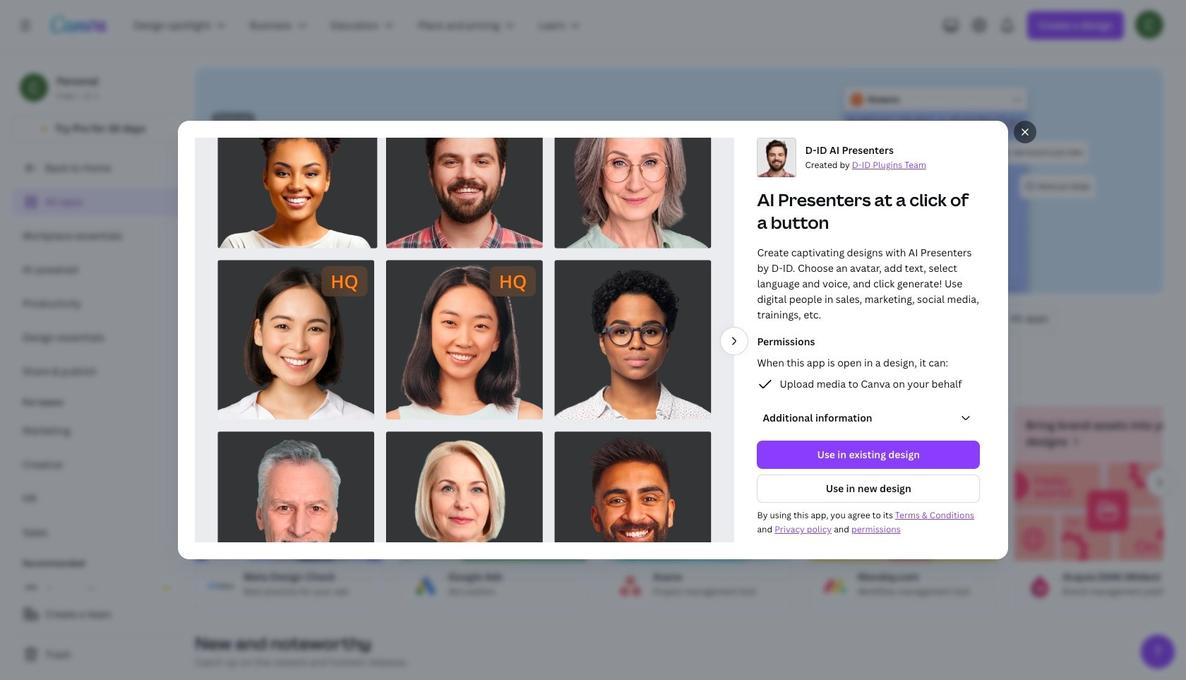 Task type: vqa. For each thing, say whether or not it's contained in the screenshot.
within
no



Task type: locate. For each thing, give the bounding box(es) containing it.
1 list from the top
[[11, 188, 184, 386]]

0 vertical spatial monday.com image
[[810, 461, 997, 561]]

asana image
[[605, 461, 792, 561], [617, 572, 645, 600]]

0 vertical spatial list
[[11, 188, 184, 386]]

google ads image
[[400, 461, 587, 561], [412, 572, 440, 600]]

monday.com image
[[810, 461, 997, 561], [821, 572, 850, 600]]

list
[[11, 188, 184, 386], [11, 417, 184, 547]]

Input field to search for apps search field
[[223, 306, 440, 333]]

meta design check image
[[196, 461, 382, 561], [207, 572, 235, 600]]

1 vertical spatial monday.com image
[[821, 572, 850, 600]]

0 vertical spatial acquia dam (widen) image
[[1015, 461, 1186, 561]]

1 vertical spatial list
[[11, 417, 184, 547]]

1 vertical spatial asana image
[[617, 572, 645, 600]]

2 list from the top
[[11, 417, 184, 547]]

acquia dam (widen) image
[[1015, 461, 1186, 561], [1026, 572, 1054, 600]]



Task type: describe. For each thing, give the bounding box(es) containing it.
top level navigation element
[[124, 11, 596, 40]]

0 vertical spatial meta design check image
[[196, 461, 382, 561]]

a collage of facebook and instagram logos and posts, showing some suggestions for improving the example posts. image
[[763, 68, 1164, 294]]

0 vertical spatial asana image
[[605, 461, 792, 561]]

1 vertical spatial google ads image
[[412, 572, 440, 600]]

0 vertical spatial google ads image
[[400, 461, 587, 561]]

1 vertical spatial meta design check image
[[207, 572, 235, 600]]

1 vertical spatial acquia dam (widen) image
[[1026, 572, 1054, 600]]



